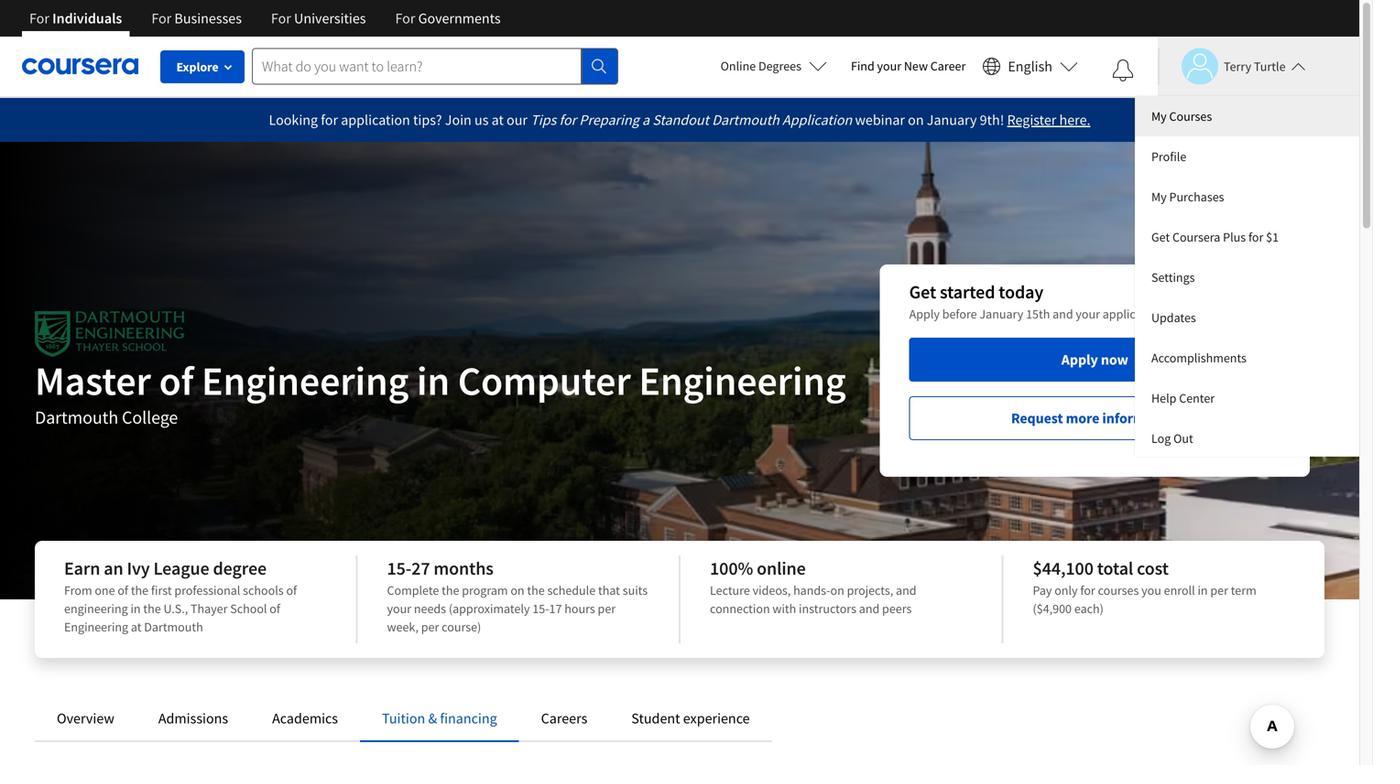 Task type: locate. For each thing, give the bounding box(es) containing it.
1 vertical spatial dartmouth
[[35, 406, 118, 429]]

term
[[1231, 583, 1257, 599]]

0 horizontal spatial at
[[131, 619, 142, 636]]

and for 100% online
[[896, 583, 917, 599]]

request
[[1011, 409, 1063, 428]]

get left started on the top right of page
[[909, 281, 936, 304]]

2 horizontal spatial on
[[908, 111, 924, 129]]

on up instructors
[[830, 583, 844, 599]]

for up what do you want to learn? text field
[[395, 9, 415, 27]]

2 horizontal spatial your
[[1076, 306, 1100, 322]]

1 vertical spatial in
[[1198, 583, 1208, 599]]

at inside earn an ivy league degree from one of the first professional schools of engineering in the u.s., thayer school of engineering at dartmouth
[[131, 619, 142, 636]]

0 horizontal spatial on
[[511, 583, 524, 599]]

total
[[1097, 557, 1133, 580]]

on right webinar at right
[[908, 111, 924, 129]]

(approximately
[[449, 601, 530, 617]]

week,
[[387, 619, 419, 636]]

0 horizontal spatial and
[[859, 601, 880, 617]]

january down today
[[980, 306, 1023, 322]]

What do you want to learn? text field
[[252, 48, 582, 85]]

financing
[[440, 710, 497, 728]]

and down projects,
[[859, 601, 880, 617]]

accomplishments link
[[1135, 338, 1359, 378]]

2 for from the left
[[151, 9, 172, 27]]

1 vertical spatial your
[[1076, 306, 1100, 322]]

english button
[[975, 37, 1086, 96]]

thayer
[[191, 601, 228, 617]]

1 vertical spatial at
[[131, 619, 142, 636]]

schedule
[[547, 583, 596, 599]]

admissions link
[[158, 710, 228, 728]]

0 horizontal spatial dartmouth
[[35, 406, 118, 429]]

get inside terry turtle menu
[[1151, 229, 1170, 245]]

my for my courses
[[1151, 108, 1167, 125]]

from
[[64, 583, 92, 599]]

0 vertical spatial january
[[927, 111, 977, 129]]

dartmouth down online in the right top of the page
[[712, 111, 779, 129]]

hands-
[[793, 583, 830, 599]]

0 horizontal spatial in
[[130, 601, 141, 617]]

terry turtle button
[[1158, 48, 1306, 85]]

for businesses
[[151, 9, 242, 27]]

1 horizontal spatial at
[[492, 111, 504, 129]]

for left individuals
[[29, 9, 49, 27]]

dartmouth down u.s.,
[[144, 619, 203, 636]]

tuition & financing
[[382, 710, 497, 728]]

projects,
[[847, 583, 893, 599]]

my purchases
[[1151, 189, 1224, 205]]

apply inside get started today apply before january 15th and your application fee will be waived!
[[909, 306, 940, 322]]

1 horizontal spatial apply
[[1062, 351, 1098, 369]]

1 horizontal spatial and
[[896, 583, 917, 599]]

1 horizontal spatial your
[[877, 58, 901, 74]]

1 horizontal spatial application
[[1103, 306, 1163, 322]]

get for started
[[909, 281, 936, 304]]

engineering
[[202, 355, 409, 406], [639, 355, 846, 406], [64, 619, 128, 636]]

1 horizontal spatial dartmouth
[[144, 619, 203, 636]]

1 horizontal spatial on
[[830, 583, 844, 599]]

0 horizontal spatial apply
[[909, 306, 940, 322]]

an
[[104, 557, 123, 580]]

0 horizontal spatial 15-
[[387, 557, 411, 580]]

explore button
[[160, 50, 245, 83]]

15th
[[1026, 306, 1050, 322]]

for
[[29, 9, 49, 27], [151, 9, 172, 27], [271, 9, 291, 27], [395, 9, 415, 27]]

governments
[[418, 9, 501, 27]]

complete
[[387, 583, 439, 599]]

ivy
[[127, 557, 150, 580]]

suits
[[623, 583, 648, 599]]

dartmouth left the college
[[35, 406, 118, 429]]

for left universities
[[271, 9, 291, 27]]

dartmouth inside earn an ivy league degree from one of the first professional schools of engineering in the u.s., thayer school of engineering at dartmouth
[[144, 619, 203, 636]]

per
[[1210, 583, 1228, 599], [598, 601, 616, 617], [421, 619, 439, 636]]

instructors
[[799, 601, 856, 617]]

for inside $44,100 total cost pay only for courses you enroll in per term ($4,900 each)
[[1080, 583, 1095, 599]]

months
[[434, 557, 494, 580]]

1 for from the left
[[29, 9, 49, 27]]

application left fee
[[1103, 306, 1163, 322]]

a
[[642, 111, 650, 129]]

application left tips?
[[341, 111, 410, 129]]

tips?
[[413, 111, 442, 129]]

0 vertical spatial at
[[492, 111, 504, 129]]

1 vertical spatial per
[[598, 601, 616, 617]]

get coursera plus for $1 link
[[1135, 217, 1359, 257]]

overview link
[[57, 710, 114, 728]]

schools
[[243, 583, 284, 599]]

student experience link
[[631, 710, 750, 728]]

hours
[[565, 601, 595, 617]]

in
[[417, 355, 450, 406], [1198, 583, 1208, 599], [130, 601, 141, 617]]

0 vertical spatial in
[[417, 355, 450, 406]]

fee
[[1166, 306, 1182, 322]]

15- up the complete
[[387, 557, 411, 580]]

your
[[877, 58, 901, 74], [1076, 306, 1100, 322], [387, 601, 411, 617]]

us
[[475, 111, 489, 129]]

application
[[782, 111, 852, 129]]

for governments
[[395, 9, 501, 27]]

the left "schedule"
[[527, 583, 545, 599]]

for
[[321, 111, 338, 129], [559, 111, 576, 129], [1248, 229, 1264, 245], [1080, 583, 1095, 599]]

0 horizontal spatial january
[[927, 111, 977, 129]]

1 vertical spatial and
[[896, 583, 917, 599]]

1 my from the top
[[1151, 108, 1167, 125]]

0 vertical spatial your
[[877, 58, 901, 74]]

0 vertical spatial my
[[1151, 108, 1167, 125]]

0 horizontal spatial engineering
[[64, 619, 128, 636]]

0 horizontal spatial per
[[421, 619, 439, 636]]

coursera image
[[22, 52, 138, 81]]

3 for from the left
[[271, 9, 291, 27]]

request more information button
[[909, 397, 1281, 441]]

center
[[1179, 390, 1215, 407]]

0 vertical spatial apply
[[909, 306, 940, 322]]

($4,900
[[1033, 601, 1072, 617]]

per down that
[[598, 601, 616, 617]]

for left businesses
[[151, 9, 172, 27]]

and right 15th
[[1053, 306, 1073, 322]]

1 vertical spatial get
[[909, 281, 936, 304]]

on inside 15-27 months complete the program on the schedule that suits your needs (approximately 15-17 hours per week, per course)
[[511, 583, 524, 599]]

your inside find your new career link
[[877, 58, 901, 74]]

0 horizontal spatial get
[[909, 281, 936, 304]]

1 vertical spatial application
[[1103, 306, 1163, 322]]

connection
[[710, 601, 770, 617]]

and inside get started today apply before january 15th and your application fee will be waived!
[[1053, 306, 1073, 322]]

apply now
[[1062, 351, 1128, 369]]

2 horizontal spatial and
[[1053, 306, 1073, 322]]

2 vertical spatial in
[[130, 601, 141, 617]]

2 vertical spatial your
[[387, 601, 411, 617]]

1 horizontal spatial in
[[417, 355, 450, 406]]

apply left now
[[1062, 351, 1098, 369]]

will
[[1185, 306, 1204, 322]]

2 horizontal spatial per
[[1210, 583, 1228, 599]]

15-27 months complete the program on the schedule that suits your needs (approximately 15-17 hours per week, per course)
[[387, 557, 648, 636]]

2 my from the top
[[1151, 189, 1167, 205]]

and for get started today
[[1053, 306, 1073, 322]]

log
[[1151, 431, 1171, 447]]

peers
[[882, 601, 912, 617]]

your right find
[[877, 58, 901, 74]]

1 vertical spatial apply
[[1062, 351, 1098, 369]]

of right master
[[159, 355, 194, 406]]

looking for application tips? join us at our tips for preparing a standout dartmouth application webinar on january 9th! register here.
[[269, 111, 1091, 129]]

for up each)
[[1080, 583, 1095, 599]]

2 horizontal spatial in
[[1198, 583, 1208, 599]]

on right the program
[[511, 583, 524, 599]]

1 vertical spatial 15-
[[532, 601, 549, 617]]

the down first
[[143, 601, 161, 617]]

january inside get started today apply before january 15th and your application fee will be waived!
[[980, 306, 1023, 322]]

your up apply now
[[1076, 306, 1100, 322]]

settings link
[[1135, 257, 1359, 298]]

universities
[[294, 9, 366, 27]]

my for my purchases
[[1151, 189, 1167, 205]]

1 vertical spatial my
[[1151, 189, 1167, 205]]

0 horizontal spatial application
[[341, 111, 410, 129]]

0 vertical spatial 15-
[[387, 557, 411, 580]]

of right schools
[[286, 583, 297, 599]]

9th!
[[980, 111, 1004, 129]]

None search field
[[252, 48, 618, 85]]

get left coursera
[[1151, 229, 1170, 245]]

before
[[942, 306, 977, 322]]

0 vertical spatial per
[[1210, 583, 1228, 599]]

your up week,
[[387, 601, 411, 617]]

and up the "peers"
[[896, 583, 917, 599]]

0 horizontal spatial your
[[387, 601, 411, 617]]

1 horizontal spatial january
[[980, 306, 1023, 322]]

4 for from the left
[[395, 9, 415, 27]]

2 vertical spatial per
[[421, 619, 439, 636]]

january left "9th!"
[[927, 111, 977, 129]]

0 vertical spatial get
[[1151, 229, 1170, 245]]

in inside master of engineering in computer engineering dartmouth college
[[417, 355, 450, 406]]

started
[[940, 281, 995, 304]]

with
[[773, 601, 796, 617]]

lecture
[[710, 583, 750, 599]]

2 horizontal spatial dartmouth
[[712, 111, 779, 129]]

for for individuals
[[29, 9, 49, 27]]

more
[[1066, 409, 1100, 428]]

my left purchases
[[1151, 189, 1167, 205]]

2 vertical spatial dartmouth
[[144, 619, 203, 636]]

for inside get coursera plus for $1 link
[[1248, 229, 1264, 245]]

today
[[999, 281, 1044, 304]]

log out button
[[1135, 419, 1359, 457]]

for left $1 on the right of the page
[[1248, 229, 1264, 245]]

application inside get started today apply before january 15th and your application fee will be waived!
[[1103, 306, 1163, 322]]

enroll
[[1164, 583, 1195, 599]]

17
[[549, 601, 562, 617]]

per down needs
[[421, 619, 439, 636]]

in inside $44,100 total cost pay only for courses you enroll in per term ($4,900 each)
[[1198, 583, 1208, 599]]

0 vertical spatial and
[[1053, 306, 1073, 322]]

dartmouth college logo image
[[35, 311, 185, 357]]

1 vertical spatial january
[[980, 306, 1023, 322]]

degree
[[213, 557, 267, 580]]

of inside master of engineering in computer engineering dartmouth college
[[159, 355, 194, 406]]

15- down "schedule"
[[532, 601, 549, 617]]

of right one at bottom
[[118, 583, 128, 599]]

1 horizontal spatial get
[[1151, 229, 1170, 245]]

apply inside button
[[1062, 351, 1098, 369]]

apply left before
[[909, 306, 940, 322]]

of down schools
[[270, 601, 280, 617]]

per left term
[[1210, 583, 1228, 599]]

my left courses at the right top of the page
[[1151, 108, 1167, 125]]

get inside get started today apply before january 15th and your application fee will be waived!
[[909, 281, 936, 304]]

for for businesses
[[151, 9, 172, 27]]

courses
[[1098, 583, 1139, 599]]

help center link
[[1135, 378, 1359, 419]]

my
[[1151, 108, 1167, 125], [1151, 189, 1167, 205]]



Task type: vqa. For each thing, say whether or not it's contained in the screenshot.


Task type: describe. For each thing, give the bounding box(es) containing it.
my purchases link
[[1135, 177, 1359, 217]]

courses
[[1169, 108, 1212, 125]]

engineering inside earn an ivy league degree from one of the first professional schools of engineering in the u.s., thayer school of engineering at dartmouth
[[64, 619, 128, 636]]

now
[[1101, 351, 1128, 369]]

information
[[1102, 409, 1179, 428]]

tuition & financing link
[[382, 710, 497, 728]]

2 vertical spatial and
[[859, 601, 880, 617]]

my courses link
[[1135, 96, 1359, 136]]

the down months at the bottom left
[[442, 583, 459, 599]]

100% online lecture videos, hands-on projects, and connection with instructors and peers
[[710, 557, 917, 617]]

each)
[[1074, 601, 1104, 617]]

course)
[[442, 619, 481, 636]]

for individuals
[[29, 9, 122, 27]]

tips
[[531, 111, 556, 129]]

find your new career
[[851, 58, 966, 74]]

1 horizontal spatial per
[[598, 601, 616, 617]]

careers link
[[541, 710, 587, 728]]

profile
[[1151, 148, 1187, 165]]

27
[[411, 557, 430, 580]]

webinar
[[855, 111, 905, 129]]

career
[[931, 58, 966, 74]]

on inside 100% online lecture videos, hands-on projects, and connection with instructors and peers
[[830, 583, 844, 599]]

plus
[[1223, 229, 1246, 245]]

preparing
[[579, 111, 639, 129]]

register here. link
[[1007, 111, 1091, 129]]

needs
[[414, 601, 446, 617]]

terry turtle
[[1224, 58, 1286, 75]]

help
[[1151, 390, 1177, 407]]

u.s.,
[[163, 601, 188, 617]]

overview
[[57, 710, 114, 728]]

businesses
[[174, 9, 242, 27]]

register
[[1007, 111, 1057, 129]]

join
[[445, 111, 472, 129]]

for right looking
[[321, 111, 338, 129]]

first
[[151, 583, 172, 599]]

for for governments
[[395, 9, 415, 27]]

be
[[1206, 306, 1220, 322]]

get for coursera
[[1151, 229, 1170, 245]]

dartmouth inside master of engineering in computer engineering dartmouth college
[[35, 406, 118, 429]]

show notifications image
[[1112, 60, 1134, 82]]

earn an ivy league degree from one of the first professional schools of engineering in the u.s., thayer school of engineering at dartmouth
[[64, 557, 297, 636]]

earn
[[64, 557, 100, 580]]

terry
[[1224, 58, 1251, 75]]

student experience
[[631, 710, 750, 728]]

explore
[[176, 59, 218, 75]]

online degrees button
[[706, 46, 842, 86]]

the left first
[[131, 583, 148, 599]]

$44,100 total cost pay only for courses you enroll in per term ($4,900 each)
[[1033, 557, 1257, 617]]

2 horizontal spatial engineering
[[639, 355, 846, 406]]

1 horizontal spatial engineering
[[202, 355, 409, 406]]

you
[[1142, 583, 1161, 599]]

profile link
[[1135, 136, 1359, 177]]

banner navigation
[[15, 0, 515, 50]]

one
[[95, 583, 115, 599]]

request more information
[[1011, 409, 1179, 428]]

0 vertical spatial application
[[341, 111, 410, 129]]

your inside 15-27 months complete the program on the schedule that suits your needs (approximately 15-17 hours per week, per course)
[[387, 601, 411, 617]]

turtle
[[1254, 58, 1286, 75]]

in inside earn an ivy league degree from one of the first professional schools of engineering in the u.s., thayer school of engineering at dartmouth
[[130, 601, 141, 617]]

standout
[[652, 111, 709, 129]]

master
[[35, 355, 151, 406]]

updates link
[[1135, 298, 1359, 338]]

my courses
[[1151, 108, 1212, 125]]

admissions
[[158, 710, 228, 728]]

$1
[[1266, 229, 1279, 245]]

accomplishments
[[1151, 350, 1247, 366]]

student
[[631, 710, 680, 728]]

apply now button
[[909, 338, 1281, 382]]

per inside $44,100 total cost pay only for courses you enroll in per term ($4,900 each)
[[1210, 583, 1228, 599]]

videos,
[[753, 583, 791, 599]]

careers
[[541, 710, 587, 728]]

program
[[462, 583, 508, 599]]

0 vertical spatial dartmouth
[[712, 111, 779, 129]]

your inside get started today apply before january 15th and your application fee will be waived!
[[1076, 306, 1100, 322]]

100%
[[710, 557, 753, 580]]

pay
[[1033, 583, 1052, 599]]

college
[[122, 406, 178, 429]]

get started today apply before january 15th and your application fee will be waived!
[[909, 281, 1264, 322]]

&
[[428, 710, 437, 728]]

degrees
[[758, 58, 801, 74]]

experience
[[683, 710, 750, 728]]

1 horizontal spatial 15-
[[532, 601, 549, 617]]

terry turtle menu
[[1135, 96, 1359, 457]]

out
[[1174, 431, 1193, 447]]

here.
[[1059, 111, 1091, 129]]

cost
[[1137, 557, 1169, 580]]

for for universities
[[271, 9, 291, 27]]

coursera
[[1172, 229, 1220, 245]]

tuition
[[382, 710, 425, 728]]

individuals
[[52, 9, 122, 27]]

for right tips
[[559, 111, 576, 129]]

english
[[1008, 57, 1053, 76]]

purchases
[[1169, 189, 1224, 205]]

league
[[153, 557, 209, 580]]



